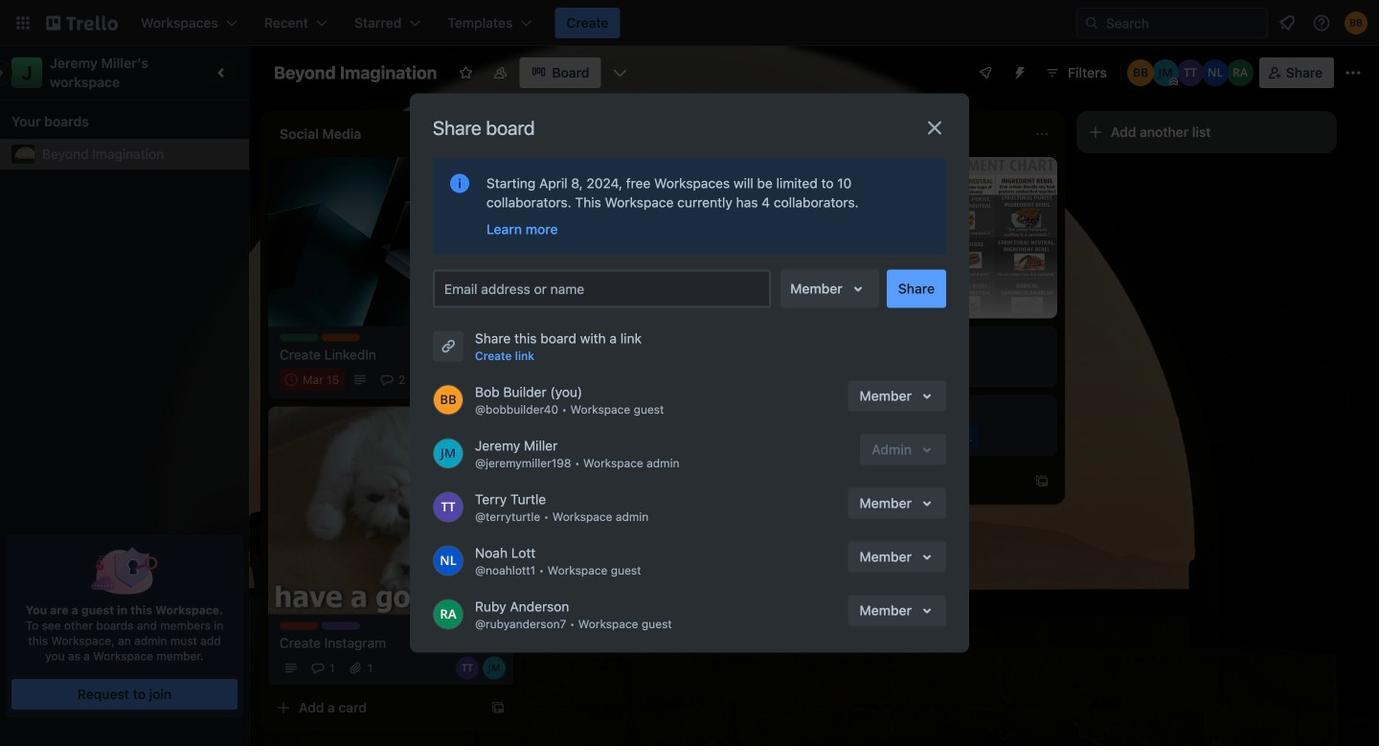 Task type: vqa. For each thing, say whether or not it's contained in the screenshot.
middle Barb Dwyer (barbdwyer3) "ICON"
no



Task type: locate. For each thing, give the bounding box(es) containing it.
None checkbox
[[280, 369, 345, 392]]

1 vertical spatial jeremy miller (jeremymiller198) image
[[433, 438, 464, 469]]

1 vertical spatial bob builder (bobbuilder40) image
[[433, 385, 464, 415]]

2 horizontal spatial jeremy miller (jeremymiller198) image
[[728, 376, 751, 399]]

0 vertical spatial ruby anderson (rubyanderson7) image
[[1227, 59, 1254, 86]]

automation image
[[1005, 57, 1032, 84]]

Board name text field
[[264, 57, 447, 88]]

create from template… image
[[491, 700, 506, 716]]

primary element
[[0, 0, 1380, 46]]

Email address or name text field
[[445, 275, 768, 302]]

star or unstar board image
[[458, 65, 474, 80]]

0 notifications image
[[1276, 11, 1299, 34]]

ruby anderson (rubyanderson7) image right terry turtle (terryturtle) image
[[755, 376, 778, 399]]

1 vertical spatial noah lott (noahlott1) image
[[433, 546, 464, 576]]

0 vertical spatial noah lott (noahlott1) image
[[1202, 59, 1229, 86]]

search image
[[1085, 15, 1100, 31]]

bob builder (bobbuilder40) image
[[1127, 59, 1154, 86], [433, 385, 464, 415]]

noah lott (noahlott1) image right jeremy miller (jeremymiller198) icon
[[1202, 59, 1229, 86]]

1 horizontal spatial jeremy miller (jeremymiller198) image
[[483, 657, 506, 680]]

None checkbox
[[552, 349, 652, 372]]

1 horizontal spatial ruby anderson (rubyanderson7) image
[[1227, 59, 1254, 86]]

bob builder (bobbuilder40) image
[[1345, 11, 1368, 34]]

ruby anderson (rubyanderson7) image
[[1227, 59, 1254, 86], [755, 376, 778, 399]]

2 vertical spatial jeremy miller (jeremymiller198) image
[[483, 657, 506, 680]]

1 vertical spatial ruby anderson (rubyanderson7) image
[[755, 376, 778, 399]]

noah lott (noahlott1) image
[[1202, 59, 1229, 86], [433, 546, 464, 576]]

1 horizontal spatial bob builder (bobbuilder40) image
[[1127, 59, 1154, 86]]

1 horizontal spatial noah lott (noahlott1) image
[[1202, 59, 1229, 86]]

ruby anderson (rubyanderson7) image right jeremy miller (jeremymiller198) icon
[[1227, 59, 1254, 86]]

terry turtle (terryturtle) image
[[1177, 59, 1204, 86], [483, 369, 506, 392], [433, 492, 464, 523], [456, 657, 479, 680]]

your boards with 1 items element
[[11, 110, 228, 133]]

0 horizontal spatial bob builder (bobbuilder40) image
[[433, 385, 464, 415]]

0 horizontal spatial ruby anderson (rubyanderson7) image
[[755, 376, 778, 399]]

noah lott (noahlott1) image up ruby anderson (rubyanderson7) icon
[[433, 546, 464, 576]]

jeremy miller (jeremymiller198) image
[[1152, 59, 1179, 86]]

jeremy miller (jeremymiller198) image
[[728, 376, 751, 399], [433, 438, 464, 469], [483, 657, 506, 680]]

0 vertical spatial jeremy miller (jeremymiller198) image
[[728, 376, 751, 399]]

ruby anderson (rubyanderson7) image
[[433, 599, 464, 630]]



Task type: describe. For each thing, give the bounding box(es) containing it.
show menu image
[[1344, 63, 1363, 82]]

open information menu image
[[1313, 13, 1332, 33]]

color: green, title: none image
[[280, 334, 318, 342]]

0 horizontal spatial noah lott (noahlott1) image
[[433, 546, 464, 576]]

terry turtle (terryturtle) image
[[701, 376, 724, 399]]

power ups image
[[978, 65, 994, 80]]

workspace visible image
[[493, 65, 508, 80]]

customize views image
[[611, 63, 630, 82]]

0 horizontal spatial jeremy miller (jeremymiller198) image
[[433, 438, 464, 469]]

0 vertical spatial bob builder (bobbuilder40) image
[[1127, 59, 1154, 86]]

switch to… image
[[13, 13, 33, 33]]

create from template… image
[[1035, 474, 1050, 489]]

Search field
[[1077, 8, 1268, 38]]

color: purple, title: none image
[[322, 622, 360, 630]]

close image
[[924, 116, 947, 139]]

color: red, title: none image
[[280, 622, 318, 630]]

color: orange, title: none image
[[322, 334, 360, 342]]



